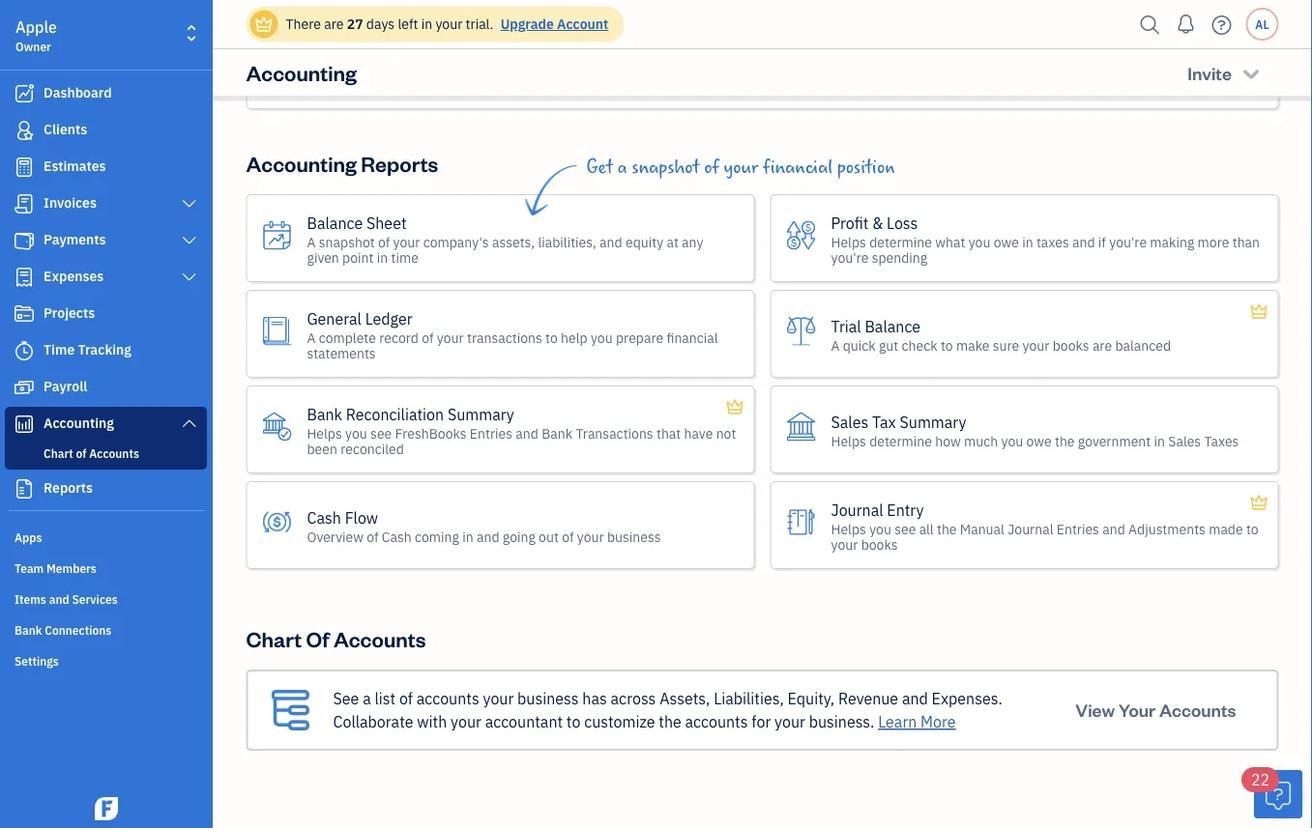 Task type: locate. For each thing, give the bounding box(es) containing it.
if
[[1099, 233, 1106, 251]]

chart inside 'link'
[[44, 446, 73, 461]]

determine inside "profit & loss helps determine what you owe in taxes and if you're making more than you're spending"
[[870, 233, 932, 251]]

0 vertical spatial financial
[[763, 157, 833, 178]]

business up 'accountant'
[[517, 689, 579, 709]]

1 horizontal spatial owe
[[1027, 432, 1052, 450]]

payroll link
[[5, 370, 207, 405]]

2 horizontal spatial accounts
[[1159, 699, 1236, 722]]

apps link
[[5, 522, 207, 551]]

1 vertical spatial chevron large down image
[[180, 270, 198, 285]]

to left help
[[546, 329, 558, 347]]

0 vertical spatial business
[[607, 528, 661, 546]]

expense image
[[13, 268, 36, 287]]

1 horizontal spatial crown image
[[1249, 300, 1269, 323]]

at
[[667, 233, 679, 251]]

1 horizontal spatial a
[[618, 157, 627, 178]]

of inside the see a list of accounts your business has across assets, liabilities, equity, revenue and expenses. collaborate with your accountant to customize the accounts for your business.
[[399, 689, 413, 709]]

and left equity
[[600, 233, 622, 251]]

crown image down the than on the top right
[[1249, 300, 1269, 323]]

equity
[[626, 233, 664, 251]]

snapshot
[[632, 157, 700, 178], [319, 233, 375, 251]]

0 vertical spatial determine
[[870, 233, 932, 251]]

learn more link
[[878, 712, 956, 733]]

summary for sales tax summary
[[900, 412, 967, 432]]

and inside main element
[[49, 592, 69, 607]]

the inside the see a list of accounts your business has across assets, liabilities, equity, revenue and expenses. collaborate with your accountant to customize the accounts for your business.
[[659, 712, 682, 733]]

of inside balance sheet a snapshot of your company's assets, liabilities, and equity at any given point in time
[[378, 233, 390, 251]]

apple
[[15, 17, 57, 37]]

1 vertical spatial see
[[895, 520, 916, 538]]

0 vertical spatial balance
[[307, 213, 363, 233]]

0 horizontal spatial crown image
[[725, 396, 745, 419]]

helps for profit & loss
[[831, 233, 866, 251]]

owe right much
[[1027, 432, 1052, 450]]

a left quick
[[831, 337, 840, 355]]

0 horizontal spatial books
[[861, 536, 898, 554]]

bank reconciliation summary helps you see freshbooks entries and bank transactions that have not been reconciled
[[307, 404, 736, 458]]

see left freshbooks
[[371, 425, 392, 443]]

financial
[[763, 157, 833, 178], [667, 329, 718, 347]]

you left all
[[870, 520, 892, 538]]

0 vertical spatial chart
[[44, 446, 73, 461]]

in right coming
[[462, 528, 474, 546]]

1 horizontal spatial entries
[[1057, 520, 1100, 538]]

accounts for view your accounts
[[1159, 699, 1236, 722]]

a for trial balance
[[831, 337, 840, 355]]

expenses.
[[932, 689, 1003, 709]]

a left point
[[307, 233, 316, 251]]

owe left the taxes
[[994, 233, 1019, 251]]

helps left 'entry'
[[831, 520, 866, 538]]

the right all
[[937, 520, 957, 538]]

financial inside general ledger a complete record of your transactions to help you prepare financial statements
[[667, 329, 718, 347]]

a left complete at the left
[[307, 329, 316, 347]]

0 vertical spatial books
[[1053, 337, 1090, 355]]

1 horizontal spatial balance
[[865, 316, 921, 337]]

owe inside "profit & loss helps determine what you owe in taxes and if you're making more than you're spending"
[[994, 233, 1019, 251]]

reports down chart of accounts in the bottom of the page
[[44, 479, 93, 497]]

connect
[[846, 26, 915, 49]]

chevron large down image
[[180, 196, 198, 212]]

1 horizontal spatial see
[[895, 520, 916, 538]]

reconciliation
[[346, 404, 444, 425]]

0 vertical spatial see
[[371, 425, 392, 443]]

1 vertical spatial entries
[[1057, 520, 1100, 538]]

0 vertical spatial crown image
[[254, 14, 274, 34]]

expenses link
[[5, 260, 207, 295]]

1 horizontal spatial the
[[937, 520, 957, 538]]

cash left flow
[[307, 508, 341, 528]]

accounts up list
[[334, 625, 426, 653]]

helps inside the bank reconciliation summary helps you see freshbooks entries and bank transactions that have not been reconciled
[[307, 425, 342, 443]]

business inside the cash flow overview of cash coming in and going out of your business
[[607, 528, 661, 546]]

crown image
[[254, 14, 274, 34], [1249, 491, 1269, 515]]

your
[[436, 15, 463, 33], [724, 157, 758, 178], [393, 233, 420, 251], [437, 329, 464, 347], [1023, 337, 1050, 355], [577, 528, 604, 546], [831, 536, 858, 554], [483, 689, 514, 709], [451, 712, 481, 733], [775, 712, 805, 733]]

0 horizontal spatial entries
[[470, 425, 513, 443]]

see left all
[[895, 520, 916, 538]]

all
[[919, 520, 934, 538]]

a inside the see a list of accounts your business has across assets, liabilities, equity, revenue and expenses. collaborate with your accountant to customize the accounts for your business.
[[363, 689, 371, 709]]

&
[[872, 213, 883, 233]]

helps inside "profit & loss helps determine what you owe in taxes and if you're making more than you're spending"
[[831, 233, 866, 251]]

2 vertical spatial accounting
[[44, 414, 114, 432]]

0 horizontal spatial see
[[371, 425, 392, 443]]

search image
[[1135, 10, 1166, 39]]

accounts
[[417, 689, 479, 709], [685, 712, 748, 733]]

1 horizontal spatial crown image
[[1249, 491, 1269, 515]]

chart down accounting link
[[44, 446, 73, 461]]

manual
[[960, 520, 1005, 538]]

0 horizontal spatial owe
[[994, 233, 1019, 251]]

bank connections link
[[5, 615, 207, 644]]

summary
[[448, 404, 514, 425], [900, 412, 967, 432]]

accounts for chart of accounts
[[89, 446, 139, 461]]

accounts inside 'link'
[[89, 446, 139, 461]]

summary inside the sales tax summary helps determine how much you owe the government in sales taxes
[[900, 412, 967, 432]]

general
[[307, 309, 362, 329]]

a inside balance sheet a snapshot of your company's assets, liabilities, and equity at any given point in time
[[307, 233, 316, 251]]

you're right "if"
[[1109, 233, 1147, 251]]

to
[[546, 329, 558, 347], [941, 337, 953, 355], [1247, 520, 1259, 538], [567, 712, 581, 733]]

check
[[902, 337, 938, 355]]

2 vertical spatial the
[[659, 712, 682, 733]]

business
[[607, 528, 661, 546], [517, 689, 579, 709]]

1 determine from the top
[[870, 233, 932, 251]]

0 horizontal spatial chart
[[44, 446, 73, 461]]

business right out
[[607, 528, 661, 546]]

are left balanced
[[1093, 337, 1112, 355]]

business inside the see a list of accounts your business has across assets, liabilities, equity, revenue and expenses. collaborate with your accountant to customize the accounts for your business.
[[517, 689, 579, 709]]

determine left "what"
[[870, 233, 932, 251]]

snapshot inside balance sheet a snapshot of your company's assets, liabilities, and equity at any given point in time
[[319, 233, 375, 251]]

0 horizontal spatial business
[[517, 689, 579, 709]]

entries inside journal entry helps you see all the manual journal entries and adjustments made to your books
[[1057, 520, 1100, 538]]

1 horizontal spatial chart
[[246, 625, 302, 653]]

to left make
[[941, 337, 953, 355]]

0 vertical spatial crown image
[[1249, 300, 1269, 323]]

1 horizontal spatial accounts
[[334, 625, 426, 653]]

the left government
[[1055, 432, 1075, 450]]

0 vertical spatial accounting
[[246, 59, 357, 86]]

money image
[[13, 378, 36, 397]]

liabilities,
[[714, 689, 784, 709]]

sales left taxes
[[1169, 432, 1201, 450]]

see inside the bank reconciliation summary helps you see freshbooks entries and bank transactions that have not been reconciled
[[371, 425, 392, 443]]

2 horizontal spatial the
[[1055, 432, 1075, 450]]

in left the taxes
[[1022, 233, 1033, 251]]

1 vertical spatial chart
[[246, 625, 302, 653]]

1 vertical spatial business
[[517, 689, 579, 709]]

a left list
[[363, 689, 371, 709]]

1 vertical spatial reports
[[44, 479, 93, 497]]

go to help image
[[1206, 10, 1237, 39]]

you're down profit
[[831, 249, 869, 267]]

summary down 'transactions'
[[448, 404, 514, 425]]

items and services
[[15, 592, 118, 607]]

chart left of
[[246, 625, 302, 653]]

snapshot left time
[[319, 233, 375, 251]]

bank down "items"
[[15, 623, 42, 638]]

view
[[1076, 699, 1115, 722]]

determine inside the sales tax summary helps determine how much you owe the government in sales taxes
[[870, 432, 932, 450]]

you right "what"
[[969, 233, 991, 251]]

and left going
[[477, 528, 500, 546]]

profit & loss helps determine what you owe in taxes and if you're making more than you're spending
[[831, 213, 1260, 267]]

1 horizontal spatial are
[[1093, 337, 1112, 355]]

accounts down assets,
[[685, 712, 748, 733]]

books inside trial balance a quick gut check to make sure your books are balanced
[[1053, 337, 1090, 355]]

helps for sales tax summary
[[831, 432, 866, 450]]

estimate image
[[13, 158, 36, 177]]

accounts down accounting link
[[89, 446, 139, 461]]

balance sheet a snapshot of your company's assets, liabilities, and equity at any given point in time
[[307, 213, 704, 267]]

0 vertical spatial entries
[[470, 425, 513, 443]]

and inside the cash flow overview of cash coming in and going out of your business
[[477, 528, 500, 546]]

0 horizontal spatial crown image
[[254, 14, 274, 34]]

financial left position
[[763, 157, 833, 178]]

a inside trial balance a quick gut check to make sure your books are balanced
[[831, 337, 840, 355]]

apps
[[15, 530, 42, 545]]

chevron large down image
[[180, 233, 198, 249], [180, 270, 198, 285], [180, 416, 198, 431]]

1 vertical spatial owe
[[1027, 432, 1052, 450]]

accounts up with
[[417, 689, 479, 709]]

financial right prepare
[[667, 329, 718, 347]]

chevron large down image inside "expenses" link
[[180, 270, 198, 285]]

determine for loss
[[870, 233, 932, 251]]

in inside the sales tax summary helps determine how much you owe the government in sales taxes
[[1154, 432, 1165, 450]]

0 vertical spatial chevron large down image
[[180, 233, 198, 249]]

a inside general ledger a complete record of your transactions to help you prepare financial statements
[[307, 329, 316, 347]]

reconciled
[[341, 440, 404, 458]]

more
[[1198, 233, 1230, 251]]

1 horizontal spatial sales
[[1169, 432, 1201, 450]]

1 horizontal spatial summary
[[900, 412, 967, 432]]

you right been
[[345, 425, 367, 443]]

0 horizontal spatial financial
[[667, 329, 718, 347]]

clients link
[[5, 113, 207, 148]]

0 horizontal spatial balance
[[307, 213, 363, 233]]

0 vertical spatial a
[[618, 157, 627, 178]]

1 chevron large down image from the top
[[180, 233, 198, 249]]

0 horizontal spatial the
[[659, 712, 682, 733]]

a for get
[[618, 157, 627, 178]]

you right much
[[1001, 432, 1023, 450]]

and inside "profit & loss helps determine what you owe in taxes and if you're making more than you're spending"
[[1073, 233, 1095, 251]]

0 vertical spatial accounts
[[89, 446, 139, 461]]

accounting
[[246, 59, 357, 86], [246, 150, 357, 177], [44, 414, 114, 432]]

the
[[1055, 432, 1075, 450], [937, 520, 957, 538], [659, 712, 682, 733]]

1 vertical spatial the
[[937, 520, 957, 538]]

books right 'sure'
[[1053, 337, 1090, 355]]

in left time
[[377, 249, 388, 267]]

books down 'entry'
[[861, 536, 898, 554]]

cash right flow
[[382, 528, 412, 546]]

see inside journal entry helps you see all the manual journal entries and adjustments made to your books
[[895, 520, 916, 538]]

given
[[307, 249, 339, 267]]

in right the left
[[421, 15, 432, 33]]

0 vertical spatial snapshot
[[632, 157, 700, 178]]

determine for summary
[[870, 432, 932, 450]]

0 vertical spatial reports
[[361, 150, 438, 177]]

0 horizontal spatial accounts
[[89, 446, 139, 461]]

and up learn more link
[[902, 689, 928, 709]]

are left 27 on the top of page
[[324, 15, 344, 33]]

0 vertical spatial owe
[[994, 233, 1019, 251]]

summary inside the bank reconciliation summary helps you see freshbooks entries and bank transactions that have not been reconciled
[[448, 404, 514, 425]]

1 vertical spatial crown image
[[725, 396, 745, 419]]

spending
[[872, 249, 928, 267]]

1 horizontal spatial snapshot
[[632, 157, 700, 178]]

entries inside the bank reconciliation summary helps you see freshbooks entries and bank transactions that have not been reconciled
[[470, 425, 513, 443]]

0 vertical spatial the
[[1055, 432, 1075, 450]]

in right government
[[1154, 432, 1165, 450]]

reports up sheet on the top left of the page
[[361, 150, 438, 177]]

2 chevron large down image from the top
[[180, 270, 198, 285]]

journal right manual
[[1008, 520, 1054, 538]]

has
[[583, 689, 607, 709]]

see
[[333, 689, 359, 709]]

revenue
[[838, 689, 899, 709]]

balance up given at the left of the page
[[307, 213, 363, 233]]

1 vertical spatial accounts
[[685, 712, 748, 733]]

1 vertical spatial are
[[1093, 337, 1112, 355]]

helps left reconciliation
[[307, 425, 342, 443]]

balanced
[[1115, 337, 1171, 355]]

0 horizontal spatial are
[[324, 15, 344, 33]]

crown image up not
[[725, 396, 745, 419]]

profit
[[831, 213, 869, 233]]

with
[[417, 712, 447, 733]]

2 vertical spatial accounts
[[1159, 699, 1236, 722]]

summary right tax
[[900, 412, 967, 432]]

you right help
[[591, 329, 613, 347]]

0 horizontal spatial you're
[[831, 249, 869, 267]]

1 vertical spatial books
[[861, 536, 898, 554]]

2 determine from the top
[[870, 432, 932, 450]]

adjustments
[[1129, 520, 1206, 538]]

clients
[[44, 120, 87, 138]]

0 horizontal spatial accounts
[[417, 689, 479, 709]]

overview
[[307, 528, 364, 546]]

0 horizontal spatial summary
[[448, 404, 514, 425]]

0 horizontal spatial a
[[363, 689, 371, 709]]

chart for chart of accounts
[[44, 446, 73, 461]]

1 vertical spatial balance
[[865, 316, 921, 337]]

more
[[921, 712, 956, 733]]

books inside journal entry helps you see all the manual journal entries and adjustments made to your books
[[861, 536, 898, 554]]

bank right my
[[947, 26, 988, 49]]

invoices link
[[5, 187, 207, 221]]

and
[[600, 233, 622, 251], [1073, 233, 1095, 251], [516, 425, 539, 443], [1103, 520, 1126, 538], [477, 528, 500, 546], [49, 592, 69, 607], [902, 689, 928, 709]]

journal left 'entry'
[[831, 500, 884, 520]]

al
[[1256, 16, 1269, 32]]

3 chevron large down image from the top
[[180, 416, 198, 431]]

timer image
[[13, 341, 36, 361]]

helps inside the sales tax summary helps determine how much you owe the government in sales taxes
[[831, 432, 866, 450]]

1 vertical spatial accounts
[[334, 625, 426, 653]]

chevron large down image inside the payments link
[[180, 233, 198, 249]]

main element
[[0, 0, 261, 829]]

helps left tax
[[831, 432, 866, 450]]

and left "if"
[[1073, 233, 1095, 251]]

to right the made
[[1247, 520, 1259, 538]]

1 vertical spatial determine
[[870, 432, 932, 450]]

0 horizontal spatial reports
[[44, 479, 93, 497]]

a right get
[[618, 157, 627, 178]]

the down assets,
[[659, 712, 682, 733]]

0 horizontal spatial journal
[[831, 500, 884, 520]]

accounts right your
[[1159, 699, 1236, 722]]

owner
[[15, 39, 51, 54]]

report image
[[13, 480, 36, 499]]

crown image
[[1249, 300, 1269, 323], [725, 396, 745, 419]]

a
[[307, 233, 316, 251], [307, 329, 316, 347], [831, 337, 840, 355]]

team members link
[[5, 553, 207, 582]]

1 horizontal spatial books
[[1053, 337, 1090, 355]]

entries left adjustments
[[1057, 520, 1100, 538]]

in inside the cash flow overview of cash coming in and going out of your business
[[462, 528, 474, 546]]

balance right trial
[[865, 316, 921, 337]]

2 vertical spatial chevron large down image
[[180, 416, 198, 431]]

the inside the sales tax summary helps determine how much you owe the government in sales taxes
[[1055, 432, 1075, 450]]

1 horizontal spatial business
[[607, 528, 661, 546]]

to left customize at the bottom left of the page
[[567, 712, 581, 733]]

client image
[[13, 121, 36, 140]]

services
[[72, 592, 118, 607]]

time
[[44, 341, 75, 359]]

dashboard image
[[13, 84, 36, 103]]

upgrade
[[501, 15, 554, 33]]

helps left &
[[831, 233, 866, 251]]

1 vertical spatial snapshot
[[319, 233, 375, 251]]

and right "items"
[[49, 592, 69, 607]]

going
[[503, 528, 536, 546]]

of inside 'link'
[[76, 446, 86, 461]]

snapshot right get
[[632, 157, 700, 178]]

estimates
[[44, 157, 106, 175]]

1 vertical spatial financial
[[667, 329, 718, 347]]

much
[[964, 432, 998, 450]]

bank
[[947, 26, 988, 49], [307, 404, 342, 425], [542, 425, 573, 443], [15, 623, 42, 638]]

and left transactions
[[516, 425, 539, 443]]

1 vertical spatial a
[[363, 689, 371, 709]]

bank up been
[[307, 404, 342, 425]]

assets,
[[492, 233, 535, 251]]

sales left tax
[[831, 412, 869, 432]]

determine left how
[[870, 432, 932, 450]]

0 vertical spatial are
[[324, 15, 344, 33]]

accountant
[[485, 712, 563, 733]]

entries right freshbooks
[[470, 425, 513, 443]]

chevron large down image for accounting
[[180, 416, 198, 431]]

and left adjustments
[[1103, 520, 1126, 538]]

gut
[[879, 337, 899, 355]]

0 horizontal spatial snapshot
[[319, 233, 375, 251]]

1 vertical spatial crown image
[[1249, 491, 1269, 515]]

apple owner
[[15, 17, 57, 54]]

you inside "profit & loss helps determine what you owe in taxes and if you're making more than you're spending"
[[969, 233, 991, 251]]

ledger
[[365, 309, 413, 329]]

freshbooks
[[395, 425, 467, 443]]



Task type: vqa. For each thing, say whether or not it's contained in the screenshot.
'Apps' link
yes



Task type: describe. For each thing, give the bounding box(es) containing it.
learn more
[[878, 712, 956, 733]]

transactions
[[467, 329, 542, 347]]

trial
[[831, 316, 861, 337]]

your inside general ledger a complete record of your transactions to help you prepare financial statements
[[437, 329, 464, 347]]

reports link
[[5, 472, 207, 507]]

chart of accounts
[[246, 625, 426, 653]]

your inside balance sheet a snapshot of your company's assets, liabilities, and equity at any given point in time
[[393, 233, 420, 251]]

your inside trial balance a quick gut check to make sure your books are balanced
[[1023, 337, 1050, 355]]

bank connections
[[15, 623, 112, 638]]

tracking
[[78, 341, 132, 359]]

sure
[[993, 337, 1020, 355]]

government
[[1078, 432, 1151, 450]]

been
[[307, 440, 337, 458]]

cash flow overview of cash coming in and going out of your business
[[307, 508, 661, 546]]

time
[[391, 249, 419, 267]]

resource center badge image
[[1254, 771, 1303, 819]]

bank inside button
[[947, 26, 988, 49]]

accounting reports
[[246, 150, 438, 177]]

how
[[935, 432, 961, 450]]

general ledger a complete record of your transactions to help you prepare financial statements
[[307, 309, 718, 362]]

that
[[657, 425, 681, 443]]

customize
[[584, 712, 655, 733]]

for
[[752, 712, 771, 733]]

there are 27 days left in your trial. upgrade account
[[286, 15, 609, 33]]

you inside the bank reconciliation summary helps you see freshbooks entries and bank transactions that have not been reconciled
[[345, 425, 367, 443]]

time tracking
[[44, 341, 132, 359]]

made
[[1209, 520, 1243, 538]]

journal entry helps you see all the manual journal entries and adjustments made to your books
[[831, 500, 1259, 554]]

there
[[286, 15, 321, 33]]

helps inside journal entry helps you see all the manual journal entries and adjustments made to your books
[[831, 520, 866, 538]]

1 horizontal spatial financial
[[763, 157, 833, 178]]

accounts for chart of accounts
[[334, 625, 426, 653]]

and inside the bank reconciliation summary helps you see freshbooks entries and bank transactions that have not been reconciled
[[516, 425, 539, 443]]

company's
[[423, 233, 489, 251]]

your inside the cash flow overview of cash coming in and going out of your business
[[577, 528, 604, 546]]

payment image
[[13, 231, 36, 250]]

invoices
[[44, 194, 97, 212]]

entry
[[887, 500, 924, 520]]

tax
[[872, 412, 896, 432]]

view your accounts
[[1076, 699, 1236, 722]]

not
[[716, 425, 736, 443]]

sales tax summary helps determine how much you owe the government in sales taxes
[[831, 412, 1239, 450]]

members
[[46, 561, 97, 576]]

and inside balance sheet a snapshot of your company's assets, liabilities, and equity at any given point in time
[[600, 233, 622, 251]]

settings link
[[5, 646, 207, 675]]

connect your bank account to begin matching your bank transactions image
[[278, 0, 588, 87]]

0 horizontal spatial cash
[[307, 508, 341, 528]]

accounting link
[[5, 407, 207, 442]]

estimates link
[[5, 150, 207, 185]]

payments link
[[5, 223, 207, 258]]

chart image
[[13, 415, 36, 434]]

a for see
[[363, 689, 371, 709]]

22 button
[[1242, 768, 1303, 819]]

days
[[366, 15, 395, 33]]

notifications image
[[1171, 5, 1202, 44]]

you inside journal entry helps you see all the manual journal entries and adjustments made to your books
[[870, 520, 892, 538]]

accounting inside main element
[[44, 414, 114, 432]]

chevron large down image for expenses
[[180, 270, 198, 285]]

a for general ledger
[[307, 329, 316, 347]]

you inside general ledger a complete record of your transactions to help you prepare financial statements
[[591, 329, 613, 347]]

freshbooks image
[[91, 798, 122, 821]]

1 horizontal spatial cash
[[382, 528, 412, 546]]

prepare
[[616, 329, 664, 347]]

connections
[[45, 623, 112, 638]]

learn
[[878, 712, 917, 733]]

invite button
[[1170, 53, 1279, 92]]

helps for bank reconciliation summary
[[307, 425, 342, 443]]

collaborate
[[333, 712, 413, 733]]

dashboard
[[44, 84, 112, 102]]

of
[[306, 625, 329, 653]]

are inside trial balance a quick gut check to make sure your books are balanced
[[1093, 337, 1112, 355]]

summary for bank reconciliation summary
[[448, 404, 514, 425]]

have
[[684, 425, 713, 443]]

1 horizontal spatial you're
[[1109, 233, 1147, 251]]

items
[[15, 592, 46, 607]]

trial balance a quick gut check to make sure your books are balanced
[[831, 316, 1171, 355]]

and inside the see a list of accounts your business has across assets, liabilities, equity, revenue and expenses. collaborate with your accountant to customize the accounts for your business.
[[902, 689, 928, 709]]

1 horizontal spatial accounts
[[685, 712, 748, 733]]

chevron large down image for payments
[[180, 233, 198, 249]]

chart of accounts image
[[271, 688, 310, 734]]

team members
[[15, 561, 97, 576]]

team
[[15, 561, 44, 576]]

dashboard link
[[5, 76, 207, 111]]

crown image for bank reconciliation summary
[[725, 396, 745, 419]]

reports inside 'link'
[[44, 479, 93, 497]]

balance inside balance sheet a snapshot of your company's assets, liabilities, and equity at any given point in time
[[307, 213, 363, 233]]

chart for chart of accounts
[[246, 625, 302, 653]]

invoice image
[[13, 194, 36, 214]]

record
[[379, 329, 419, 347]]

the inside journal entry helps you see all the manual journal entries and adjustments made to your books
[[937, 520, 957, 538]]

quick
[[843, 337, 876, 355]]

in inside balance sheet a snapshot of your company's assets, liabilities, and equity at any given point in time
[[377, 249, 388, 267]]

time tracking link
[[5, 334, 207, 368]]

1 vertical spatial accounting
[[246, 150, 357, 177]]

and inside journal entry helps you see all the manual journal entries and adjustments made to your books
[[1103, 520, 1126, 538]]

you inside the sales tax summary helps determine how much you owe the government in sales taxes
[[1001, 432, 1023, 450]]

get a snapshot of your financial position
[[587, 157, 895, 178]]

any
[[682, 233, 704, 251]]

balance inside trial balance a quick gut check to make sure your books are balanced
[[865, 316, 921, 337]]

crown image for trial balance
[[1249, 300, 1269, 323]]

your
[[1119, 699, 1156, 722]]

to inside journal entry helps you see all the manual journal entries and adjustments made to your books
[[1247, 520, 1259, 538]]

chevrondown image
[[1240, 63, 1263, 83]]

your inside journal entry helps you see all the manual journal entries and adjustments made to your books
[[831, 536, 858, 554]]

account
[[557, 15, 609, 33]]

complete
[[319, 329, 376, 347]]

position
[[837, 157, 895, 178]]

liabilities,
[[538, 233, 597, 251]]

of inside general ledger a complete record of your transactions to help you prepare financial statements
[[422, 329, 434, 347]]

loss
[[887, 213, 918, 233]]

list
[[375, 689, 396, 709]]

0 horizontal spatial sales
[[831, 412, 869, 432]]

a for balance sheet
[[307, 233, 316, 251]]

in inside "profit & loss helps determine what you owe in taxes and if you're making more than you're spending"
[[1022, 233, 1033, 251]]

owe inside the sales tax summary helps determine how much you owe the government in sales taxes
[[1027, 432, 1052, 450]]

equity,
[[788, 689, 835, 709]]

to inside the see a list of accounts your business has across assets, liabilities, equity, revenue and expenses. collaborate with your accountant to customize the accounts for your business.
[[567, 712, 581, 733]]

project image
[[13, 305, 36, 324]]

invite
[[1188, 61, 1232, 84]]

taxes
[[1205, 432, 1239, 450]]

point
[[342, 249, 374, 267]]

connect my bank
[[846, 26, 988, 49]]

assets,
[[660, 689, 710, 709]]

sheet
[[367, 213, 407, 233]]

1 horizontal spatial reports
[[361, 150, 438, 177]]

than
[[1233, 233, 1260, 251]]

bank left transactions
[[542, 425, 573, 443]]

projects
[[44, 304, 95, 322]]

projects link
[[5, 297, 207, 332]]

upgrade account link
[[497, 15, 609, 33]]

to inside trial balance a quick gut check to make sure your books are balanced
[[941, 337, 953, 355]]

1 horizontal spatial journal
[[1008, 520, 1054, 538]]

out
[[539, 528, 559, 546]]

bank inside main element
[[15, 623, 42, 638]]

expenses
[[44, 267, 104, 285]]

0 vertical spatial accounts
[[417, 689, 479, 709]]

my
[[919, 26, 943, 49]]

to inside general ledger a complete record of your transactions to help you prepare financial statements
[[546, 329, 558, 347]]



